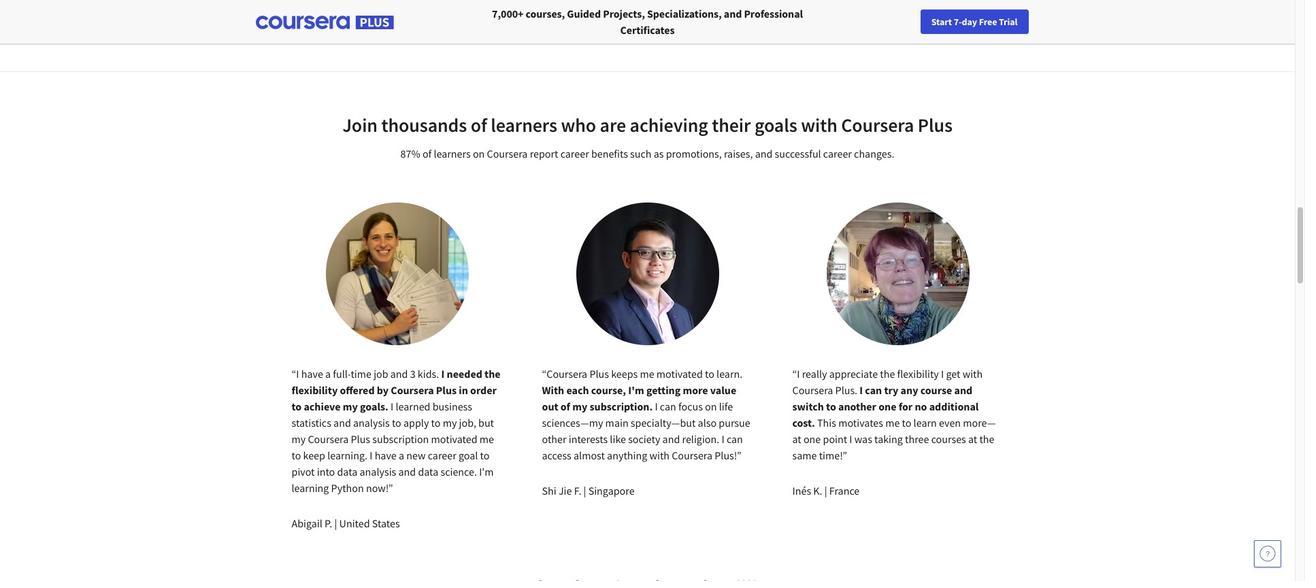 Task type: describe. For each thing, give the bounding box(es) containing it.
as
[[654, 147, 664, 161]]

2 at from the left
[[969, 433, 978, 447]]

information technology button
[[697, 2, 820, 21]]

this
[[817, 417, 836, 430]]

cost.
[[793, 417, 815, 430]]

0 vertical spatial analysis
[[353, 417, 390, 430]]

2 vertical spatial can
[[727, 433, 743, 447]]

i left get
[[941, 368, 944, 381]]

| for this motivates me to learn even more— at one point i was taking three courses at the same time!
[[825, 485, 827, 498]]

with inside i can focus on life sciences—my main specialty—but also pursue other interests like society and religion. i can access almost anything with coursera plus!
[[650, 449, 670, 463]]

time!
[[819, 449, 843, 463]]

i can try any course and switch to another one for no additional cost.
[[793, 384, 979, 430]]

same
[[793, 449, 817, 463]]

me inside this motivates me to learn even more— at one point i was taking three courses at the same time!
[[886, 417, 900, 430]]

apply
[[404, 417, 429, 430]]

statistics
[[292, 417, 331, 430]]

to up subscription
[[392, 417, 401, 430]]

with
[[542, 384, 564, 397]]

day
[[962, 16, 977, 28]]

and down new
[[399, 466, 416, 479]]

additional
[[930, 400, 979, 414]]

france
[[830, 485, 860, 498]]

jie
[[559, 485, 572, 498]]

join thousands of learners who are achieving their goals with coursera plus
[[342, 113, 953, 137]]

achieve
[[304, 400, 341, 414]]

i needed the flexibility offered by coursera plus in order to achieve my goals.
[[292, 368, 501, 414]]

pursue
[[719, 417, 751, 430]]

my down business
[[443, 417, 457, 430]]

time
[[351, 368, 372, 381]]

society
[[628, 433, 661, 447]]

no
[[915, 400, 927, 414]]

0 vertical spatial with
[[801, 113, 838, 137]]

my inside coursera plus keeps me motivated to learn. with each course, i'm getting more value out of my subscription.
[[573, 400, 588, 414]]

states
[[372, 517, 400, 531]]

learner image shi jie f. image
[[576, 203, 719, 346]]

i can focus on life sciences—my main specialty—but also pursue other interests like society and religion. i can access almost anything with coursera plus!
[[542, 400, 751, 463]]

more
[[683, 384, 708, 397]]

start
[[932, 16, 952, 28]]

with inside i really appreciate the flexibility i get with coursera plus.
[[963, 368, 983, 381]]

start 7-day free trial
[[932, 16, 1018, 28]]

course,
[[591, 384, 626, 397]]

free
[[979, 16, 997, 28]]

coursera left the report
[[487, 147, 528, 161]]

2 data from the left
[[418, 466, 439, 479]]

career
[[1025, 16, 1051, 28]]

find your new career
[[966, 16, 1051, 28]]

1 vertical spatial analysis
[[360, 466, 396, 479]]

your
[[985, 16, 1003, 28]]

i up specialty—but on the bottom of page
[[655, 400, 658, 414]]

coursera inside i really appreciate the flexibility i get with coursera plus.
[[793, 384, 833, 397]]

humanities
[[873, 5, 924, 18]]

flexibility inside i needed the flexibility offered by coursera plus in order to achieve my goals.
[[292, 384, 338, 397]]

to up pivot
[[292, 449, 301, 463]]

one inside 'i can try any course and switch to another one for no additional cost.'
[[879, 400, 897, 414]]

united
[[339, 517, 370, 531]]

and inside 'i can try any course and switch to another one for no additional cost.'
[[955, 384, 973, 397]]

professional
[[744, 7, 803, 20]]

i right learning.
[[370, 449, 373, 463]]

me inside i learned business statistics and analysis to apply to my job, but my coursera plus subscription motivated me to keep learning. i have a new career goal to pivot into data analysis and data science. i'm learning python now!
[[480, 433, 494, 447]]

learning.
[[327, 449, 368, 463]]

i learned business statistics and analysis to apply to my job, but my coursera plus subscription motivated me to keep learning. i have a new career goal to pivot into data analysis and data science. i'm learning python now!
[[292, 400, 494, 496]]

point
[[823, 433, 848, 447]]

science for data science
[[599, 5, 633, 18]]

motivates
[[839, 417, 883, 430]]

| for i learned business statistics and analysis to apply to my job, but my coursera plus subscription motivated me to keep learning. i have a new career goal to pivot into data analysis and data science. i'm learning python now!
[[335, 517, 337, 531]]

and inside 7,000+ courses, guided projects, specializations, and professional certificates
[[724, 7, 742, 20]]

certificates
[[620, 23, 675, 37]]

on for life
[[705, 400, 717, 414]]

join
[[342, 113, 378, 137]]

access
[[542, 449, 572, 463]]

1 data from the left
[[337, 466, 358, 479]]

value
[[710, 384, 737, 397]]

i left really
[[797, 368, 800, 381]]

k.
[[814, 485, 823, 498]]

raises,
[[724, 147, 753, 161]]

1 horizontal spatial career
[[561, 147, 589, 161]]

i inside this motivates me to learn even more— at one point i was taking three courses at the same time!
[[850, 433, 853, 447]]

i left full-
[[296, 368, 299, 381]]

but
[[479, 417, 494, 430]]

plus inside i needed the flexibility offered by coursera plus in order to achieve my goals.
[[436, 384, 457, 397]]

and inside i can focus on life sciences—my main specialty—but also pursue other interests like society and religion. i can access almost anything with coursera plus!
[[663, 433, 680, 447]]

a inside i learned business statistics and analysis to apply to my job, but my coursera plus subscription motivated me to keep learning. i have a new career goal to pivot into data analysis and data science. i'm learning python now!
[[399, 449, 404, 463]]

such
[[630, 147, 652, 161]]

new
[[406, 449, 426, 463]]

of inside coursera plus keeps me motivated to learn. with each course, i'm getting more value out of my subscription.
[[561, 400, 570, 414]]

career inside i learned business statistics and analysis to apply to my job, but my coursera plus subscription motivated me to keep learning. i have a new career goal to pivot into data analysis and data science. i'm learning python now!
[[428, 449, 457, 463]]

guided
[[567, 7, 601, 20]]

job,
[[459, 417, 476, 430]]

1 at from the left
[[793, 433, 802, 447]]

three
[[905, 433, 929, 447]]

popular
[[358, 6, 396, 17]]

0 horizontal spatial learners
[[434, 147, 471, 161]]

the inside this motivates me to learn even more— at one point i was taking three courses at the same time!
[[980, 433, 995, 447]]

new
[[1005, 16, 1023, 28]]

i up plus!
[[722, 433, 725, 447]]

motivated inside coursera plus keeps me motivated to learn. with each course, i'm getting more value out of my subscription.
[[657, 368, 703, 381]]

my inside i needed the flexibility offered by coursera plus in order to achieve my goals.
[[343, 400, 358, 414]]

i really appreciate the flexibility i get with coursera plus.
[[793, 368, 983, 397]]

87%
[[401, 147, 420, 161]]

p.
[[325, 517, 332, 531]]

other
[[542, 433, 567, 447]]

keep
[[303, 449, 325, 463]]

computer science
[[473, 5, 554, 18]]

focus
[[679, 400, 703, 414]]

health
[[654, 5, 684, 18]]

3
[[410, 368, 416, 381]]

find
[[966, 16, 983, 28]]

science for computer science
[[521, 5, 554, 18]]

i right goals.
[[391, 400, 394, 414]]

also
[[698, 417, 717, 430]]

really
[[802, 368, 827, 381]]

appreciate
[[830, 368, 878, 381]]

1 horizontal spatial |
[[584, 485, 586, 498]]

anything
[[607, 449, 647, 463]]

main
[[606, 417, 629, 430]]

even
[[939, 417, 961, 430]]

by
[[377, 384, 389, 397]]

data
[[576, 5, 597, 18]]

for
[[899, 400, 913, 414]]

plus!
[[715, 449, 737, 463]]

abigail p. | united states
[[292, 517, 400, 531]]

courses
[[932, 433, 966, 447]]

on for coursera
[[473, 147, 485, 161]]

are
[[600, 113, 626, 137]]

and inside button
[[854, 5, 871, 18]]

promotions,
[[666, 147, 722, 161]]



Task type: vqa. For each thing, say whether or not it's contained in the screenshot.
the rightmost Math
no



Task type: locate. For each thing, give the bounding box(es) containing it.
science right "data"
[[599, 5, 633, 18]]

1 vertical spatial motivated
[[431, 433, 478, 447]]

with up successful
[[801, 113, 838, 137]]

2 horizontal spatial career
[[823, 147, 852, 161]]

and left 3
[[391, 368, 408, 381]]

i right kids.
[[441, 368, 445, 381]]

have down subscription
[[375, 449, 397, 463]]

87% of learners on coursera report career benefits such as promotions, raises, and successful career changes.
[[401, 147, 895, 161]]

learned
[[396, 400, 431, 414]]

0 horizontal spatial data
[[337, 466, 358, 479]]

i'm down keeps
[[628, 384, 644, 397]]

coursera
[[841, 113, 914, 137], [487, 147, 528, 161], [547, 368, 588, 381], [391, 384, 434, 397], [793, 384, 833, 397], [308, 433, 349, 447], [672, 449, 713, 463]]

at down cost.
[[793, 433, 802, 447]]

1 horizontal spatial can
[[727, 433, 743, 447]]

python
[[331, 482, 364, 496]]

2 vertical spatial with
[[650, 449, 670, 463]]

have inside i learned business statistics and analysis to apply to my job, but my coursera plus subscription motivated me to keep learning. i have a new career goal to pivot into data analysis and data science. i'm learning python now!
[[375, 449, 397, 463]]

0 vertical spatial on
[[473, 147, 485, 161]]

getting
[[647, 384, 681, 397]]

me up 'taking'
[[886, 417, 900, 430]]

| right f.
[[584, 485, 586, 498]]

to down 'for'
[[902, 417, 912, 430]]

and right raises,
[[755, 147, 773, 161]]

0 vertical spatial i'm
[[628, 384, 644, 397]]

order
[[470, 384, 497, 397]]

learners
[[491, 113, 557, 137], [434, 147, 471, 161]]

plus inside i learned business statistics and analysis to apply to my job, but my coursera plus subscription motivated me to keep learning. i have a new career goal to pivot into data analysis and data science. i'm learning python now!
[[351, 433, 370, 447]]

health button
[[646, 2, 692, 21]]

to up the statistics
[[292, 400, 302, 414]]

now!
[[366, 482, 389, 496]]

course
[[921, 384, 952, 397]]

the up try
[[880, 368, 895, 381]]

switch
[[793, 400, 824, 414]]

coursera down religion.
[[672, 449, 713, 463]]

0 horizontal spatial flexibility
[[292, 384, 338, 397]]

flexibility up any
[[897, 368, 939, 381]]

of right out
[[561, 400, 570, 414]]

and down specialty—but on the bottom of page
[[663, 433, 680, 447]]

0 horizontal spatial can
[[660, 400, 676, 414]]

2 science from the left
[[599, 5, 633, 18]]

1 horizontal spatial one
[[879, 400, 897, 414]]

goals.
[[360, 400, 389, 414]]

i'm right science.
[[479, 466, 494, 479]]

i'm
[[628, 384, 644, 397], [479, 466, 494, 479]]

technology
[[761, 5, 812, 18]]

0 vertical spatial flexibility
[[897, 368, 939, 381]]

taking
[[875, 433, 903, 447]]

coursera inside coursera plus keeps me motivated to learn. with each course, i'm getting more value out of my subscription.
[[547, 368, 588, 381]]

motivated
[[657, 368, 703, 381], [431, 433, 478, 447]]

0 vertical spatial one
[[879, 400, 897, 414]]

to right the goal
[[480, 449, 490, 463]]

science right computer
[[521, 5, 554, 18]]

1 horizontal spatial a
[[399, 449, 404, 463]]

and
[[854, 5, 871, 18], [724, 7, 742, 20], [755, 147, 773, 161], [391, 368, 408, 381], [955, 384, 973, 397], [334, 417, 351, 430], [663, 433, 680, 447], [399, 466, 416, 479]]

motivated inside i learned business statistics and analysis to apply to my job, but my coursera plus subscription motivated me to keep learning. i have a new career goal to pivot into data analysis and data science. i'm learning python now!
[[431, 433, 478, 447]]

with right get
[[963, 368, 983, 381]]

1 horizontal spatial motivated
[[657, 368, 703, 381]]

get
[[946, 368, 961, 381]]

to inside this motivates me to learn even more— at one point i was taking three courses at the same time!
[[902, 417, 912, 430]]

each
[[567, 384, 589, 397]]

coursera inside i learned business statistics and analysis to apply to my job, but my coursera plus subscription motivated me to keep learning. i have a new career goal to pivot into data analysis and data science. i'm learning python now!
[[308, 433, 349, 447]]

help center image
[[1260, 547, 1276, 563]]

benefits
[[591, 147, 628, 161]]

0 vertical spatial learners
[[491, 113, 557, 137]]

coursera down really
[[793, 384, 833, 397]]

have left full-
[[301, 368, 323, 381]]

i'm inside coursera plus keeps me motivated to learn. with each course, i'm getting more value out of my subscription.
[[628, 384, 644, 397]]

2 horizontal spatial with
[[963, 368, 983, 381]]

i'm inside i learned business statistics and analysis to apply to my job, but my coursera plus subscription motivated me to keep learning. i have a new career goal to pivot into data analysis and data science. i'm learning python now!
[[479, 466, 494, 479]]

courses,
[[526, 7, 565, 20]]

arts and humanities button
[[825, 2, 932, 21]]

|
[[584, 485, 586, 498], [825, 485, 827, 498], [335, 517, 337, 531]]

of right 87%
[[423, 147, 432, 161]]

trial
[[999, 16, 1018, 28]]

0 horizontal spatial |
[[335, 517, 337, 531]]

me down but
[[480, 433, 494, 447]]

another
[[839, 400, 877, 414]]

in
[[459, 384, 468, 397]]

data down new
[[418, 466, 439, 479]]

1 horizontal spatial data
[[418, 466, 439, 479]]

coursera down 3
[[391, 384, 434, 397]]

with down society on the bottom of the page
[[650, 449, 670, 463]]

career down who at the top left of the page
[[561, 147, 589, 161]]

flexibility inside i really appreciate the flexibility i get with coursera plus.
[[897, 368, 939, 381]]

1 horizontal spatial me
[[640, 368, 655, 381]]

2 horizontal spatial can
[[865, 384, 882, 397]]

learner image abigail p. image
[[326, 203, 469, 346]]

computer
[[473, 5, 518, 18]]

on left 'life'
[[705, 400, 717, 414]]

f.
[[574, 485, 582, 498]]

find your new career link
[[959, 14, 1058, 31]]

0 horizontal spatial me
[[480, 433, 494, 447]]

can left try
[[865, 384, 882, 397]]

1 horizontal spatial of
[[471, 113, 487, 137]]

| right k.
[[825, 485, 827, 498]]

2 horizontal spatial of
[[561, 400, 570, 414]]

to inside coursera plus keeps me motivated to learn. with each course, i'm getting more value out of my subscription.
[[705, 368, 715, 381]]

goals
[[755, 113, 797, 137]]

0 horizontal spatial i'm
[[479, 466, 494, 479]]

data science button
[[568, 2, 641, 21]]

motivated down "job," on the left of the page
[[431, 433, 478, 447]]

any
[[901, 384, 919, 397]]

sciences—my
[[542, 417, 603, 430]]

0 horizontal spatial on
[[473, 147, 485, 161]]

i inside i needed the flexibility offered by coursera plus in order to achieve my goals.
[[441, 368, 445, 381]]

coursera up keep
[[308, 433, 349, 447]]

can
[[865, 384, 882, 397], [660, 400, 676, 414], [727, 433, 743, 447]]

2 vertical spatial of
[[561, 400, 570, 414]]

0 horizontal spatial science
[[521, 5, 554, 18]]

1 vertical spatial one
[[804, 433, 821, 447]]

1 horizontal spatial i'm
[[628, 384, 644, 397]]

my down offered
[[343, 400, 358, 414]]

0 vertical spatial can
[[865, 384, 882, 397]]

can for focus
[[660, 400, 676, 414]]

my down each
[[573, 400, 588, 414]]

to inside 'i can try any course and switch to another one for no additional cost.'
[[826, 400, 836, 414]]

analysis down goals.
[[353, 417, 390, 430]]

can down pursue
[[727, 433, 743, 447]]

plus inside coursera plus keeps me motivated to learn. with each course, i'm getting more value out of my subscription.
[[590, 368, 609, 381]]

plus.
[[836, 384, 858, 397]]

to right apply
[[431, 417, 441, 430]]

this motivates me to learn even more— at one point i was taking three courses at the same time!
[[793, 417, 996, 463]]

2 vertical spatial me
[[480, 433, 494, 447]]

data down learning.
[[337, 466, 358, 479]]

and right arts
[[854, 5, 871, 18]]

science.
[[441, 466, 477, 479]]

of right thousands
[[471, 113, 487, 137]]

career left the changes.
[[823, 147, 852, 161]]

on left the report
[[473, 147, 485, 161]]

1 horizontal spatial flexibility
[[897, 368, 939, 381]]

1 vertical spatial can
[[660, 400, 676, 414]]

try
[[884, 384, 899, 397]]

singapore
[[589, 485, 635, 498]]

0 horizontal spatial career
[[428, 449, 457, 463]]

0 vertical spatial have
[[301, 368, 323, 381]]

1 vertical spatial on
[[705, 400, 717, 414]]

1 vertical spatial of
[[423, 147, 432, 161]]

science
[[521, 5, 554, 18], [599, 5, 633, 18]]

1 horizontal spatial learners
[[491, 113, 557, 137]]

flexibility up achieve
[[292, 384, 338, 397]]

i left was
[[850, 433, 853, 447]]

data
[[337, 466, 358, 479], [418, 466, 439, 479]]

and down achieve
[[334, 417, 351, 430]]

0 horizontal spatial have
[[301, 368, 323, 381]]

job
[[374, 368, 388, 381]]

1 vertical spatial a
[[399, 449, 404, 463]]

1 vertical spatial learners
[[434, 147, 471, 161]]

i right the plus. on the right
[[860, 384, 863, 397]]

0 horizontal spatial at
[[793, 433, 802, 447]]

one down try
[[879, 400, 897, 414]]

1 horizontal spatial on
[[705, 400, 717, 414]]

life
[[719, 400, 733, 414]]

to inside i needed the flexibility offered by coursera plus in order to achieve my goals.
[[292, 400, 302, 414]]

coursera inside i can focus on life sciences—my main specialty—but also pursue other interests like society and religion. i can access almost anything with coursera plus!
[[672, 449, 713, 463]]

career up science.
[[428, 449, 457, 463]]

interests
[[569, 433, 608, 447]]

learn.
[[717, 368, 743, 381]]

i inside 'i can try any course and switch to another one for no additional cost.'
[[860, 384, 863, 397]]

1 horizontal spatial at
[[969, 433, 978, 447]]

1 science from the left
[[521, 5, 554, 18]]

me right keeps
[[640, 368, 655, 381]]

arts and humanities
[[833, 5, 924, 18]]

the down the more—
[[980, 433, 995, 447]]

the up order
[[485, 368, 501, 381]]

2 horizontal spatial me
[[886, 417, 900, 430]]

7,000+ courses, guided projects, specializations, and professional certificates
[[492, 7, 803, 37]]

0 vertical spatial of
[[471, 113, 487, 137]]

0 horizontal spatial motivated
[[431, 433, 478, 447]]

learner image inés k. image
[[827, 203, 970, 346]]

on inside i can focus on life sciences—my main specialty—but also pursue other interests like society and religion. i can access almost anything with coursera plus!
[[705, 400, 717, 414]]

learners up the report
[[491, 113, 557, 137]]

7,000+
[[492, 7, 524, 20]]

goal
[[459, 449, 478, 463]]

inés k. | france
[[793, 485, 860, 498]]

0 horizontal spatial the
[[485, 368, 501, 381]]

a left new
[[399, 449, 404, 463]]

me inside coursera plus keeps me motivated to learn. with each course, i'm getting more value out of my subscription.
[[640, 368, 655, 381]]

1 horizontal spatial have
[[375, 449, 397, 463]]

the inside i needed the flexibility offered by coursera plus in order to achieve my goals.
[[485, 368, 501, 381]]

thousands
[[381, 113, 467, 137]]

2 horizontal spatial |
[[825, 485, 827, 498]]

and left professional
[[724, 7, 742, 20]]

inés
[[793, 485, 811, 498]]

projects,
[[603, 7, 645, 20]]

motivated up more
[[657, 368, 703, 381]]

None search field
[[187, 9, 514, 36]]

the inside i really appreciate the flexibility i get with coursera plus.
[[880, 368, 895, 381]]

coursera plus image
[[256, 16, 394, 29]]

to up this
[[826, 400, 836, 414]]

a left full-
[[325, 368, 331, 381]]

kids.
[[418, 368, 439, 381]]

specializations,
[[647, 7, 722, 20]]

can down getting
[[660, 400, 676, 414]]

and up "additional"
[[955, 384, 973, 397]]

who
[[561, 113, 596, 137]]

0 vertical spatial motivated
[[657, 368, 703, 381]]

my
[[343, 400, 358, 414], [573, 400, 588, 414], [443, 417, 457, 430], [292, 433, 306, 447]]

1 horizontal spatial with
[[801, 113, 838, 137]]

was
[[855, 433, 873, 447]]

keeps
[[611, 368, 638, 381]]

0 horizontal spatial a
[[325, 368, 331, 381]]

1 horizontal spatial science
[[599, 5, 633, 18]]

1 vertical spatial flexibility
[[292, 384, 338, 397]]

at
[[793, 433, 802, 447], [969, 433, 978, 447]]

to left learn.
[[705, 368, 715, 381]]

coursera inside i needed the flexibility offered by coursera plus in order to achieve my goals.
[[391, 384, 434, 397]]

1 horizontal spatial the
[[880, 368, 895, 381]]

religion.
[[682, 433, 720, 447]]

1 vertical spatial i'm
[[479, 466, 494, 479]]

0 vertical spatial me
[[640, 368, 655, 381]]

0 horizontal spatial one
[[804, 433, 821, 447]]

almost
[[574, 449, 605, 463]]

information technology
[[705, 5, 812, 18]]

full-
[[333, 368, 351, 381]]

i have a full-time job and 3 kids.
[[296, 368, 441, 381]]

shi jie f. | singapore
[[542, 485, 635, 498]]

at down the more—
[[969, 433, 978, 447]]

can inside 'i can try any course and switch to another one for no additional cost.'
[[865, 384, 882, 397]]

can for try
[[865, 384, 882, 397]]

specialty—but
[[631, 417, 696, 430]]

coursera up each
[[547, 368, 588, 381]]

my down the statistics
[[292, 433, 306, 447]]

one inside this motivates me to learn even more— at one point i was taking three courses at the same time!
[[804, 433, 821, 447]]

learners down thousands
[[434, 147, 471, 161]]

analysis up now!
[[360, 466, 396, 479]]

1 vertical spatial me
[[886, 417, 900, 430]]

1 vertical spatial with
[[963, 368, 983, 381]]

coursera plus keeps me motivated to learn. with each course, i'm getting more value out of my subscription.
[[542, 368, 743, 414]]

| right p.
[[335, 517, 337, 531]]

0 horizontal spatial of
[[423, 147, 432, 161]]

offered
[[340, 384, 375, 397]]

1 vertical spatial have
[[375, 449, 397, 463]]

coursera up the changes.
[[841, 113, 914, 137]]

0 vertical spatial a
[[325, 368, 331, 381]]

flexibility
[[897, 368, 939, 381], [292, 384, 338, 397]]

one up same
[[804, 433, 821, 447]]

0 horizontal spatial with
[[650, 449, 670, 463]]

report
[[530, 147, 558, 161]]

information
[[705, 5, 758, 18]]

2 horizontal spatial the
[[980, 433, 995, 447]]

their
[[712, 113, 751, 137]]



